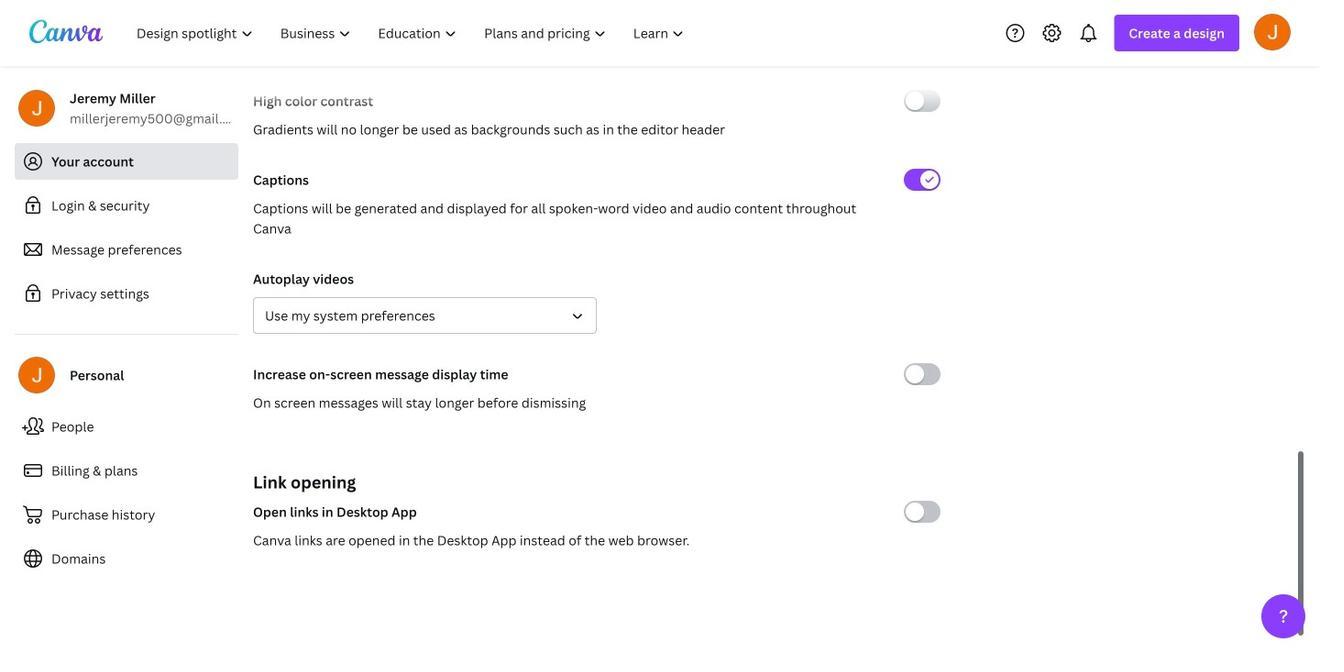 Task type: vqa. For each thing, say whether or not it's contained in the screenshot.
Jeremy Miller IMAGE
yes



Task type: describe. For each thing, give the bounding box(es) containing it.
top level navigation element
[[125, 15, 700, 51]]



Task type: locate. For each thing, give the bounding box(es) containing it.
jeremy miller image
[[1255, 14, 1291, 50]]

None button
[[253, 297, 597, 334]]



